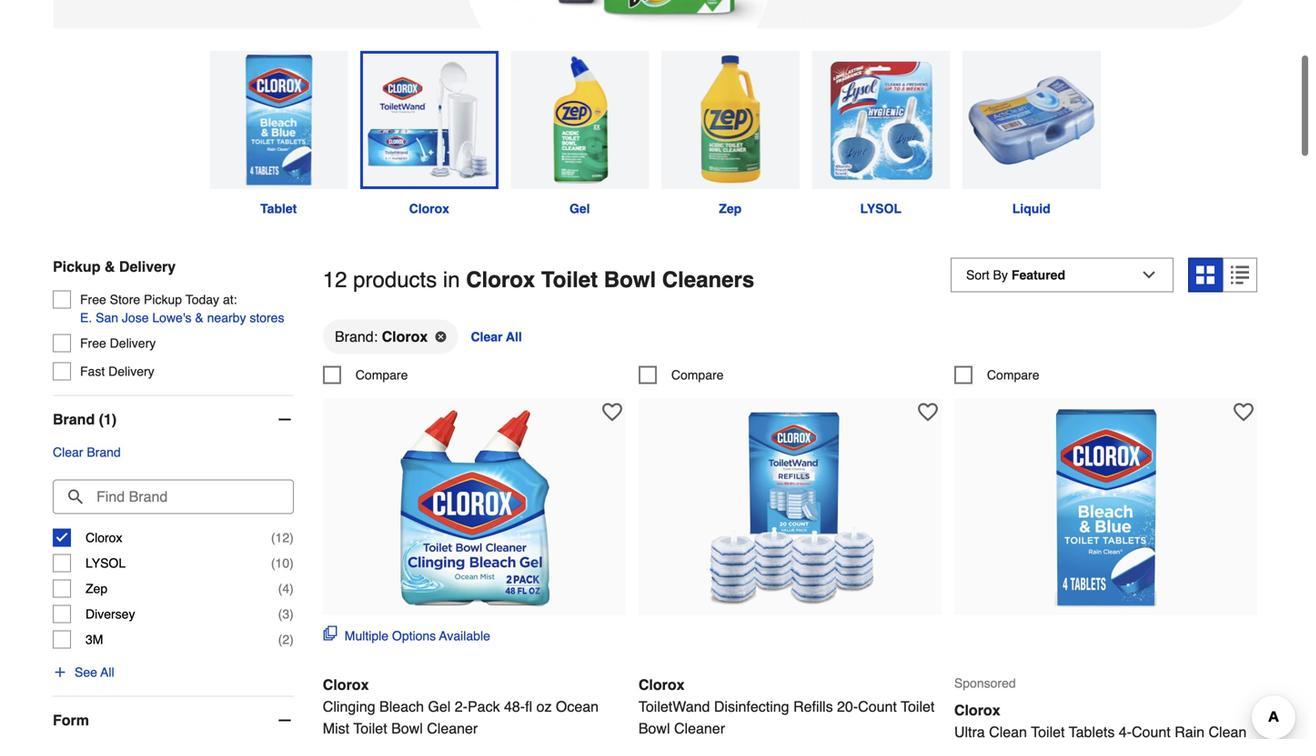 Task type: locate. For each thing, give the bounding box(es) containing it.
multiple options available
[[345, 629, 490, 644]]

list box containing brand:
[[323, 319, 1258, 366]]

0 vertical spatial brand
[[53, 411, 95, 428]]

1 vertical spatial 12
[[275, 531, 290, 546]]

delivery for free delivery
[[110, 336, 156, 351]]

0 horizontal spatial gel
[[428, 699, 451, 716]]

1 horizontal spatial lysol
[[860, 202, 902, 216]]

clorox toiletwand disinfecting refills 20-count toilet bowl cleaner
[[639, 677, 935, 738]]

compare inside 3773587 element
[[356, 368, 408, 383]]

0 vertical spatial clorox link
[[354, 51, 505, 218]]

0 vertical spatial minus image
[[276, 411, 294, 429]]

2 vertical spatial toilet
[[353, 721, 387, 738]]

12 up ( 10 )
[[275, 531, 290, 546]]

bowl down the toiletwand
[[639, 721, 670, 738]]

clear right "close circle filled" icon at the left top of the page
[[471, 330, 503, 344]]

clorox toiletwand disinfecting refills 20-count toilet bowl cleaner image
[[690, 408, 890, 608]]

Find Brand text field
[[53, 480, 294, 515]]

see all
[[75, 666, 114, 680]]

multiple
[[345, 629, 389, 644]]

2-
[[455, 699, 468, 716]]

clinging
[[323, 699, 375, 716]]

& inside button
[[195, 311, 204, 325]]

3 compare from the left
[[987, 368, 1040, 383]]

1000282179 element
[[639, 366, 724, 384]]

1 horizontal spatial toilet
[[541, 268, 598, 293]]

) up ( 10 )
[[290, 531, 294, 546]]

disinfecting
[[714, 699, 789, 716]]

2 free from the top
[[80, 336, 106, 351]]

1 vertical spatial delivery
[[110, 336, 156, 351]]

liquid link
[[956, 51, 1107, 218]]

0 vertical spatial free
[[80, 293, 106, 307]]

compare inside 50162697 element
[[987, 368, 1040, 383]]

toilet
[[541, 268, 598, 293], [901, 699, 935, 716], [353, 721, 387, 738]]

all inside list box
[[506, 330, 522, 344]]

1 horizontal spatial zep
[[719, 202, 742, 216]]

0 vertical spatial gel
[[570, 202, 590, 216]]

minus image inside form 'button'
[[276, 712, 294, 730]]

bleach
[[380, 699, 424, 716]]

clear for clear all
[[471, 330, 503, 344]]

1 horizontal spatial &
[[195, 311, 204, 325]]

2 horizontal spatial toilet
[[901, 699, 935, 716]]

2 vertical spatial delivery
[[108, 365, 154, 379]]

clorox inside list box
[[382, 328, 428, 345]]

lysol
[[860, 202, 902, 216], [86, 557, 126, 571]]

all right see
[[100, 666, 114, 680]]

0 vertical spatial clear
[[471, 330, 503, 344]]

store
[[110, 293, 140, 307]]

delivery down jose
[[110, 336, 156, 351]]

see
[[75, 666, 97, 680]]

12
[[323, 268, 347, 293], [275, 531, 290, 546]]

0 vertical spatial pickup
[[53, 259, 101, 275]]

48-
[[504, 699, 525, 716]]

1 vertical spatial lysol
[[86, 557, 126, 571]]

0 horizontal spatial 12
[[275, 531, 290, 546]]

( up ( 10 )
[[271, 531, 275, 546]]

compare inside 1000282179 "element"
[[671, 368, 724, 383]]

bowl down bleach at bottom left
[[391, 721, 423, 738]]

free
[[80, 293, 106, 307], [80, 336, 106, 351]]

brand (1)
[[53, 411, 117, 428]]

count
[[858, 699, 897, 716]]

cleaner inside clorox clinging bleach gel 2-pack 48-fl oz ocean mist toilet bowl cleaner
[[427, 721, 478, 738]]

0 horizontal spatial lysol
[[86, 557, 126, 571]]

2 horizontal spatial compare
[[987, 368, 1040, 383]]

free for free store pickup today at:
[[80, 293, 106, 307]]

close circle filled image
[[435, 332, 446, 343]]

( up 2 at the left
[[278, 608, 282, 622]]

( down ( 10 )
[[278, 582, 282, 597]]

3 ) from the top
[[290, 582, 294, 597]]

12 left the products
[[323, 268, 347, 293]]

1 free from the top
[[80, 293, 106, 307]]

1 vertical spatial pickup
[[144, 293, 182, 307]]

2
[[282, 633, 290, 648]]

2 heart outline image from the left
[[918, 403, 938, 423]]

1 vertical spatial toilet
[[901, 699, 935, 716]]

diversey
[[86, 608, 135, 622]]

1 vertical spatial brand
[[87, 446, 121, 460]]

list box
[[323, 319, 1258, 366]]

1 horizontal spatial all
[[506, 330, 522, 344]]

compare for 1000282179 "element"
[[671, 368, 724, 383]]

2 compare from the left
[[671, 368, 724, 383]]

1 vertical spatial &
[[195, 311, 204, 325]]

0 horizontal spatial all
[[100, 666, 114, 680]]

keep your cleaning supplies stocked. set up a subscription for cleaning essentials. get started. image
[[53, 0, 1258, 29]]

0 vertical spatial toilet
[[541, 268, 598, 293]]

1 ) from the top
[[290, 531, 294, 546]]

cleaner down the toiletwand
[[674, 721, 725, 738]]

( down '( 12 )'
[[271, 557, 275, 571]]

brand:
[[335, 328, 378, 345]]

( for 3
[[278, 608, 282, 622]]

toilet inside clorox clinging bleach gel 2-pack 48-fl oz ocean mist toilet bowl cleaner
[[353, 721, 387, 738]]

1 vertical spatial clear
[[53, 446, 83, 460]]

)
[[290, 531, 294, 546], [290, 557, 294, 571], [290, 582, 294, 597], [290, 608, 294, 622], [290, 633, 294, 648]]

( 3 )
[[278, 608, 294, 622]]

gel left 2-
[[428, 699, 451, 716]]

fast delivery
[[80, 365, 154, 379]]

) for ( 3 )
[[290, 608, 294, 622]]

0 vertical spatial all
[[506, 330, 522, 344]]

(
[[271, 531, 275, 546], [271, 557, 275, 571], [278, 582, 282, 597], [278, 608, 282, 622], [278, 633, 282, 648]]

1 vertical spatial gel
[[428, 699, 451, 716]]

free down e.
[[80, 336, 106, 351]]

toiletwand
[[639, 699, 710, 716]]

2 ) from the top
[[290, 557, 294, 571]]

available
[[439, 629, 490, 644]]

) for ( 2 )
[[290, 633, 294, 648]]

1 horizontal spatial clorox link
[[955, 702, 1258, 740]]

3m
[[86, 633, 103, 648]]

delivery
[[119, 259, 176, 275], [110, 336, 156, 351], [108, 365, 154, 379]]

minus image for brand
[[276, 411, 294, 429]]

&
[[105, 259, 115, 275], [195, 311, 204, 325]]

form
[[53, 713, 89, 729]]

ocean
[[556, 699, 599, 716]]

0 horizontal spatial cleaner
[[427, 721, 478, 738]]

cleaner down 2-
[[427, 721, 478, 738]]

3 heart outline image from the left
[[1234, 403, 1254, 423]]

lowe's
[[152, 311, 192, 325]]

brand: clorox
[[335, 328, 428, 345]]

1 minus image from the top
[[276, 411, 294, 429]]

2 cleaner from the left
[[674, 721, 725, 738]]

1 vertical spatial free
[[80, 336, 106, 351]]

e. san jose lowe's & nearby stores
[[80, 311, 284, 325]]

2 horizontal spatial heart outline image
[[1234, 403, 1254, 423]]

bowl inside clorox toiletwand disinfecting refills 20-count toilet bowl cleaner
[[639, 721, 670, 738]]

1 vertical spatial zep
[[86, 582, 107, 597]]

& down today
[[195, 311, 204, 325]]

1 horizontal spatial heart outline image
[[918, 403, 938, 423]]

minus image
[[276, 411, 294, 429], [276, 712, 294, 730]]

1 cleaner from the left
[[427, 721, 478, 738]]

bowl inside clorox clinging bleach gel 2-pack 48-fl oz ocean mist toilet bowl cleaner
[[391, 721, 423, 738]]

1 horizontal spatial cleaner
[[674, 721, 725, 738]]

pickup up e.
[[53, 259, 101, 275]]

all down 12 products in clorox toilet bowl cleaners
[[506, 330, 522, 344]]

) up 4
[[290, 557, 294, 571]]

0 horizontal spatial heart outline image
[[602, 403, 622, 423]]

all
[[506, 330, 522, 344], [100, 666, 114, 680]]

12 products in clorox toilet bowl cleaners
[[323, 268, 755, 293]]

4 ) from the top
[[290, 608, 294, 622]]

pickup up the lowe's
[[144, 293, 182, 307]]

zep up diversey
[[86, 582, 107, 597]]

clear down the brand (1)
[[53, 446, 83, 460]]

refills
[[794, 699, 833, 716]]

0 vertical spatial delivery
[[119, 259, 176, 275]]

pickup & delivery
[[53, 259, 176, 275]]

zep
[[719, 202, 742, 216], [86, 582, 107, 597]]

0 vertical spatial lysol
[[860, 202, 902, 216]]

) up 3
[[290, 582, 294, 597]]

& up store
[[105, 259, 115, 275]]

compare for 50162697 element
[[987, 368, 1040, 383]]

cleaner
[[427, 721, 478, 738], [674, 721, 725, 738]]

delivery up free store pickup today at:
[[119, 259, 176, 275]]

gel
[[570, 202, 590, 216], [428, 699, 451, 716]]

clorox inside clorox toiletwand disinfecting refills 20-count toilet bowl cleaner
[[639, 677, 685, 694]]

( for 2
[[278, 633, 282, 648]]

brand left (1) on the bottom
[[53, 411, 95, 428]]

0 vertical spatial 12
[[323, 268, 347, 293]]

0 horizontal spatial clear
[[53, 446, 83, 460]]

0 horizontal spatial zep
[[86, 582, 107, 597]]

pickup
[[53, 259, 101, 275], [144, 293, 182, 307]]

0 horizontal spatial compare
[[356, 368, 408, 383]]

1 vertical spatial minus image
[[276, 712, 294, 730]]

brand down (1) on the bottom
[[87, 446, 121, 460]]

) up 2 at the left
[[290, 608, 294, 622]]

clorox down sponsored
[[955, 702, 1001, 719]]

lysol up diversey
[[86, 557, 126, 571]]

lysol down toilet bowl cleaners brand lysol image
[[860, 202, 902, 216]]

clorox clinging bleach gel 2-pack 48-fl oz ocean mist toilet bowl cleaner image
[[374, 408, 575, 608]]

1 horizontal spatial clear
[[471, 330, 503, 344]]

form button
[[53, 698, 294, 740]]

( 10 )
[[271, 557, 294, 571]]

free for free delivery
[[80, 336, 106, 351]]

heart outline image
[[602, 403, 622, 423], [918, 403, 938, 423], [1234, 403, 1254, 423]]

clorox left "close circle filled" icon at the left top of the page
[[382, 328, 428, 345]]

clear brand
[[53, 446, 121, 460]]

in
[[443, 268, 460, 293]]

clorox inside clorox clinging bleach gel 2-pack 48-fl oz ocean mist toilet bowl cleaner
[[323, 677, 369, 694]]

toilet bowl cleaners brand clorox image
[[360, 51, 498, 189]]

0 horizontal spatial toilet
[[353, 721, 387, 738]]

clear
[[471, 330, 503, 344], [53, 446, 83, 460]]

bowl
[[604, 268, 656, 293], [391, 721, 423, 738], [639, 721, 670, 738]]

clorox up the toiletwand
[[639, 677, 685, 694]]

0 horizontal spatial pickup
[[53, 259, 101, 275]]

1 compare from the left
[[356, 368, 408, 383]]

clorox
[[409, 202, 449, 216], [466, 268, 535, 293], [382, 328, 428, 345], [86, 531, 122, 546], [323, 677, 369, 694], [639, 677, 685, 694], [955, 702, 1001, 719]]

free up e.
[[80, 293, 106, 307]]

1 vertical spatial all
[[100, 666, 114, 680]]

delivery for fast delivery
[[108, 365, 154, 379]]

1 horizontal spatial compare
[[671, 368, 724, 383]]

clorox up clinging
[[323, 677, 369, 694]]

brand
[[53, 411, 95, 428], [87, 446, 121, 460]]

clear brand button
[[53, 444, 121, 462]]

2 minus image from the top
[[276, 712, 294, 730]]

e.
[[80, 311, 92, 325]]

compare
[[356, 368, 408, 383], [671, 368, 724, 383], [987, 368, 1040, 383]]

toilet bowl cleaners form tablet image
[[210, 51, 348, 189]]

5 ) from the top
[[290, 633, 294, 648]]

e. san jose lowe's & nearby stores button
[[80, 309, 284, 327]]

( down "( 3 )"
[[278, 633, 282, 648]]

delivery down free delivery
[[108, 365, 154, 379]]

) down "( 3 )"
[[290, 633, 294, 648]]

1 vertical spatial clorox link
[[955, 702, 1258, 740]]

zep up "cleaners"
[[719, 202, 742, 216]]

gel up 12 products in clorox toilet bowl cleaners
[[570, 202, 590, 216]]

0 horizontal spatial &
[[105, 259, 115, 275]]

clorox link
[[354, 51, 505, 218], [955, 702, 1258, 740]]

1 horizontal spatial gel
[[570, 202, 590, 216]]

20-
[[837, 699, 858, 716]]



Task type: describe. For each thing, give the bounding box(es) containing it.
plus image
[[53, 666, 67, 680]]

clorox up diversey
[[86, 531, 122, 546]]

san
[[96, 311, 118, 325]]

) for ( 10 )
[[290, 557, 294, 571]]

all for clear all
[[506, 330, 522, 344]]

) for ( 4 )
[[290, 582, 294, 597]]

see all button
[[53, 664, 114, 682]]

toilet bowl cleaners form liquid image
[[963, 51, 1101, 189]]

tablet link
[[203, 51, 354, 218]]

grid view image
[[1197, 266, 1215, 285]]

) for ( 12 )
[[290, 531, 294, 546]]

toilet bowl cleaners brand lysol image
[[812, 51, 950, 189]]

( for 10
[[271, 557, 275, 571]]

all for see all
[[100, 666, 114, 680]]

liquid
[[1013, 202, 1051, 216]]

gel inside gel link
[[570, 202, 590, 216]]

stores
[[250, 311, 284, 325]]

clear all button
[[469, 319, 524, 355]]

compare for 3773587 element
[[356, 368, 408, 383]]

clorox right 'in'
[[466, 268, 535, 293]]

toilet bowl cleaners brand zep image
[[661, 51, 800, 189]]

today
[[185, 293, 219, 307]]

clorox clinging bleach gel 2-pack 48-fl oz ocean mist toilet bowl cleaner
[[323, 677, 599, 738]]

brand inside button
[[87, 446, 121, 460]]

0 horizontal spatial clorox link
[[354, 51, 505, 218]]

( for 12
[[271, 531, 275, 546]]

clear for clear brand
[[53, 446, 83, 460]]

( 12 )
[[271, 531, 294, 546]]

products
[[353, 268, 437, 293]]

multiple options available link
[[323, 626, 490, 646]]

cleaners
[[662, 268, 755, 293]]

at:
[[223, 293, 237, 307]]

oz
[[537, 699, 552, 716]]

50162697 element
[[955, 366, 1040, 384]]

bowl left "cleaners"
[[604, 268, 656, 293]]

0 vertical spatial zep
[[719, 202, 742, 216]]

free store pickup today at:
[[80, 293, 237, 307]]

options
[[392, 629, 436, 644]]

tablet
[[260, 202, 297, 216]]

mist
[[323, 721, 350, 738]]

lysol link
[[806, 51, 956, 218]]

toilet inside clorox toiletwand disinfecting refills 20-count toilet bowl cleaner
[[901, 699, 935, 716]]

fl
[[525, 699, 532, 716]]

minus image for form
[[276, 712, 294, 730]]

sponsored
[[955, 677, 1016, 691]]

1 horizontal spatial 12
[[323, 268, 347, 293]]

1 horizontal spatial pickup
[[144, 293, 182, 307]]

1 heart outline image from the left
[[602, 403, 622, 423]]

jose
[[122, 311, 149, 325]]

clorox ultra clean toilet tablets 4-count rain clean toilet bowl cleaner image
[[1006, 408, 1206, 608]]

clorox up 'in'
[[409, 202, 449, 216]]

10
[[275, 557, 290, 571]]

free delivery
[[80, 336, 156, 351]]

3773587 element
[[323, 366, 408, 384]]

( for 4
[[278, 582, 282, 597]]

( 4 )
[[278, 582, 294, 597]]

( 2 )
[[278, 633, 294, 648]]

fast
[[80, 365, 105, 379]]

clear all
[[471, 330, 522, 344]]

nearby
[[207, 311, 246, 325]]

gel link
[[505, 51, 655, 218]]

pack
[[468, 699, 500, 716]]

gel inside clorox clinging bleach gel 2-pack 48-fl oz ocean mist toilet bowl cleaner
[[428, 699, 451, 716]]

3
[[282, 608, 290, 622]]

4
[[282, 582, 290, 597]]

cleaner inside clorox toiletwand disinfecting refills 20-count toilet bowl cleaner
[[674, 721, 725, 738]]

(1)
[[99, 411, 117, 428]]

toilet bowl cleaners form gel image
[[511, 51, 649, 189]]

0 vertical spatial &
[[105, 259, 115, 275]]

list view image
[[1231, 266, 1249, 285]]

zep link
[[655, 51, 806, 218]]



Task type: vqa. For each thing, say whether or not it's contained in the screenshot.
option group containing (
no



